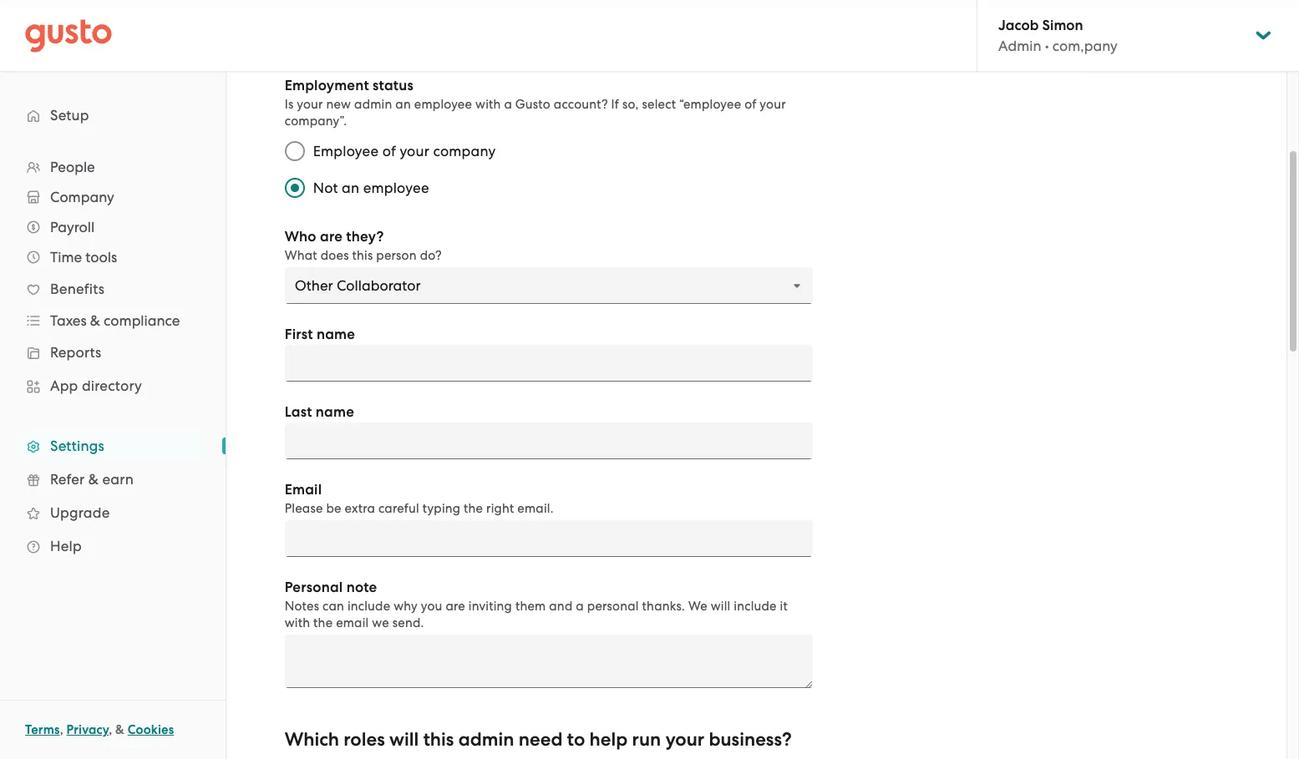 Task type: describe. For each thing, give the bounding box(es) containing it.
privacy
[[66, 723, 109, 738]]

cookies button
[[128, 720, 174, 740]]

terms , privacy , & cookies
[[25, 723, 174, 738]]

earn
[[102, 471, 134, 488]]

com,pany
[[1053, 38, 1118, 54]]

1 vertical spatial will
[[389, 729, 419, 751]]

"employee
[[680, 97, 742, 112]]

are inside who are they? what does this person do?
[[320, 228, 343, 246]]

them
[[516, 599, 546, 614]]

help link
[[17, 531, 209, 562]]

personal note notes can include why you are inviting them and a personal thanks. we will include it with the email we send.
[[285, 579, 788, 631]]

status
[[373, 77, 414, 94]]

2 vertical spatial &
[[115, 723, 125, 738]]

•
[[1045, 38, 1049, 54]]

0 horizontal spatial an
[[342, 180, 360, 196]]

home image
[[25, 19, 112, 52]]

compliance
[[104, 313, 180, 329]]

time
[[50, 249, 82, 266]]

send.
[[393, 616, 424, 631]]

please
[[285, 501, 323, 516]]

first
[[285, 326, 313, 343]]

not
[[313, 180, 338, 196]]

to
[[567, 729, 585, 751]]

payroll
[[50, 219, 95, 236]]

admin inside employment status is your new admin an employee with a gusto account? if so, select "employee of your company".
[[354, 97, 392, 112]]

terms
[[25, 723, 60, 738]]

company".
[[285, 114, 347, 129]]

1 include from the left
[[348, 599, 391, 614]]

your right 'run'
[[666, 729, 705, 751]]

who are they? what does this person do?
[[285, 228, 442, 263]]

settings link
[[17, 431, 209, 461]]

reports
[[50, 344, 101, 361]]

jacob
[[999, 17, 1039, 34]]

run
[[632, 729, 661, 751]]

does
[[321, 248, 349, 263]]

are inside personal note notes can include why you are inviting them and a personal thanks. we will include it with the email we send.
[[446, 599, 465, 614]]

1 , from the left
[[60, 723, 63, 738]]

employment
[[285, 77, 369, 94]]

careful
[[378, 501, 419, 516]]

be
[[326, 501, 342, 516]]

not an employee
[[313, 180, 429, 196]]

so,
[[623, 97, 639, 112]]

with inside employment status is your new admin an employee with a gusto account? if so, select "employee of your company".
[[476, 97, 501, 112]]

this inside who are they? what does this person do?
[[352, 248, 373, 263]]

reports link
[[17, 338, 209, 368]]

upgrade
[[50, 505, 110, 521]]

first name
[[285, 326, 355, 343]]

0 horizontal spatial of
[[382, 143, 396, 160]]

we
[[372, 616, 389, 631]]

name for last name
[[316, 404, 354, 421]]

name for first name
[[317, 326, 355, 343]]

email.
[[518, 501, 554, 516]]

you
[[421, 599, 443, 614]]

Employee of your company radio
[[276, 133, 313, 170]]

app
[[50, 378, 78, 394]]

people button
[[17, 152, 209, 182]]

inviting
[[469, 599, 512, 614]]

taxes
[[50, 313, 87, 329]]

company
[[50, 189, 114, 206]]

1 horizontal spatial admin
[[459, 729, 514, 751]]

they?
[[346, 228, 384, 246]]

directory
[[82, 378, 142, 394]]

1 vertical spatial this
[[423, 729, 454, 751]]

thanks.
[[642, 599, 685, 614]]

setup link
[[17, 100, 209, 130]]

people
[[50, 159, 95, 175]]

setup
[[50, 107, 89, 124]]

can
[[323, 599, 344, 614]]

company button
[[17, 182, 209, 212]]

refer & earn
[[50, 471, 134, 488]]

2 include from the left
[[734, 599, 777, 614]]

employee of your company
[[313, 143, 496, 160]]

what
[[285, 248, 317, 263]]

employee inside employment status is your new admin an employee with a gusto account? if so, select "employee of your company".
[[414, 97, 472, 112]]

an inside employment status is your new admin an employee with a gusto account? if so, select "employee of your company".
[[396, 97, 411, 112]]

refer & earn link
[[17, 465, 209, 495]]

taxes & compliance
[[50, 313, 180, 329]]

Email field
[[285, 521, 813, 557]]

which
[[285, 729, 339, 751]]

do?
[[420, 248, 442, 263]]

benefits
[[50, 281, 105, 298]]

privacy link
[[66, 723, 109, 738]]

a inside employment status is your new admin an employee with a gusto account? if so, select "employee of your company".
[[504, 97, 512, 112]]



Task type: locate. For each thing, give the bounding box(es) containing it.
terms link
[[25, 723, 60, 738]]

& left earn
[[88, 471, 99, 488]]

0 vertical spatial with
[[476, 97, 501, 112]]

0 vertical spatial an
[[396, 97, 411, 112]]

your right "employee
[[760, 97, 786, 112]]

is
[[285, 97, 294, 112]]

0 vertical spatial this
[[352, 248, 373, 263]]

your left company at the top of the page
[[400, 143, 430, 160]]

the
[[464, 501, 483, 516], [313, 616, 333, 631]]

last name
[[285, 404, 354, 421]]

& right taxes
[[90, 313, 100, 329]]

0 horizontal spatial a
[[504, 97, 512, 112]]

0 horizontal spatial will
[[389, 729, 419, 751]]

this right roles
[[423, 729, 454, 751]]

a left gusto
[[504, 97, 512, 112]]

1 vertical spatial &
[[88, 471, 99, 488]]

1 horizontal spatial are
[[446, 599, 465, 614]]

include
[[348, 599, 391, 614], [734, 599, 777, 614]]

personal
[[587, 599, 639, 614]]

will
[[711, 599, 731, 614], [389, 729, 419, 751]]

help
[[50, 538, 82, 555]]

right
[[486, 501, 514, 516]]

time tools button
[[17, 242, 209, 272]]

1 vertical spatial admin
[[459, 729, 514, 751]]

0 vertical spatial admin
[[354, 97, 392, 112]]

, left privacy link
[[60, 723, 63, 738]]

of
[[745, 97, 757, 112], [382, 143, 396, 160]]

First name field
[[285, 345, 813, 382]]

payroll button
[[17, 212, 209, 242]]

& left cookies
[[115, 723, 125, 738]]

taxes & compliance button
[[17, 306, 209, 336]]

will right roles
[[389, 729, 419, 751]]

& for compliance
[[90, 313, 100, 329]]

this
[[352, 248, 373, 263], [423, 729, 454, 751]]

app directory link
[[17, 371, 209, 401]]

will inside personal note notes can include why you are inviting them and a personal thanks. we will include it with the email we send.
[[711, 599, 731, 614]]

list
[[0, 152, 226, 563]]

of up not an employee
[[382, 143, 396, 160]]

0 vertical spatial &
[[90, 313, 100, 329]]

employee up company at the top of the page
[[414, 97, 472, 112]]

1 horizontal spatial of
[[745, 97, 757, 112]]

1 vertical spatial an
[[342, 180, 360, 196]]

0 horizontal spatial ,
[[60, 723, 63, 738]]

the left the right
[[464, 501, 483, 516]]

1 horizontal spatial a
[[576, 599, 584, 614]]

settings
[[50, 438, 104, 455]]

who
[[285, 228, 317, 246]]

why
[[394, 599, 418, 614]]

1 vertical spatial are
[[446, 599, 465, 614]]

with left gusto
[[476, 97, 501, 112]]

name right the last at the bottom
[[316, 404, 354, 421]]

email
[[285, 481, 322, 499]]

an
[[396, 97, 411, 112], [342, 180, 360, 196]]

gusto
[[516, 97, 551, 112]]

& for earn
[[88, 471, 99, 488]]

are
[[320, 228, 343, 246], [446, 599, 465, 614]]

name right first
[[317, 326, 355, 343]]

0 horizontal spatial with
[[285, 616, 310, 631]]

benefits link
[[17, 274, 209, 304]]

&
[[90, 313, 100, 329], [88, 471, 99, 488], [115, 723, 125, 738]]

business
[[709, 729, 782, 751]]

will right the we
[[711, 599, 731, 614]]

Last name field
[[285, 423, 813, 460]]

admin left need at the bottom of page
[[459, 729, 514, 751]]

0 horizontal spatial this
[[352, 248, 373, 263]]

the inside personal note notes can include why you are inviting them and a personal thanks. we will include it with the email we send.
[[313, 616, 333, 631]]

email please be extra careful typing the right email.
[[285, 481, 554, 516]]

new
[[326, 97, 351, 112]]

,
[[60, 723, 63, 738], [109, 723, 112, 738]]

time tools
[[50, 249, 117, 266]]

0 vertical spatial are
[[320, 228, 343, 246]]

company
[[433, 143, 496, 160]]

your
[[297, 97, 323, 112], [760, 97, 786, 112], [400, 143, 430, 160], [666, 729, 705, 751]]

tools
[[85, 249, 117, 266]]

with down notes
[[285, 616, 310, 631]]

employment status is your new admin an employee with a gusto account? if so, select "employee of your company".
[[285, 77, 786, 129]]

0 vertical spatial will
[[711, 599, 731, 614]]

the down "can"
[[313, 616, 333, 631]]

Not an employee radio
[[276, 170, 313, 206]]

it
[[780, 599, 788, 614]]

email
[[336, 616, 369, 631]]

cookies
[[128, 723, 174, 738]]

Personal note text field
[[285, 635, 813, 689]]

1 horizontal spatial this
[[423, 729, 454, 751]]

the inside email please be extra careful typing the right email.
[[464, 501, 483, 516]]

extra
[[345, 501, 375, 516]]

1 horizontal spatial with
[[476, 97, 501, 112]]

are up the 'does'
[[320, 228, 343, 246]]

0 vertical spatial name
[[317, 326, 355, 343]]

are right "you"
[[446, 599, 465, 614]]

of inside employment status is your new admin an employee with a gusto account? if so, select "employee of your company".
[[745, 97, 757, 112]]

1 vertical spatial of
[[382, 143, 396, 160]]

1 horizontal spatial an
[[396, 97, 411, 112]]

0 horizontal spatial are
[[320, 228, 343, 246]]

this down they?
[[352, 248, 373, 263]]

0 horizontal spatial include
[[348, 599, 391, 614]]

a right and
[[576, 599, 584, 614]]

1 horizontal spatial ,
[[109, 723, 112, 738]]

simon
[[1043, 17, 1084, 34]]

your up the company".
[[297, 97, 323, 112]]

1 vertical spatial with
[[285, 616, 310, 631]]

gusto navigation element
[[0, 72, 226, 590]]

0 vertical spatial a
[[504, 97, 512, 112]]

an down status
[[396, 97, 411, 112]]

1 horizontal spatial will
[[711, 599, 731, 614]]

select
[[642, 97, 676, 112]]

include down "note" on the left
[[348, 599, 391, 614]]

admin
[[354, 97, 392, 112], [459, 729, 514, 751]]

?
[[782, 729, 792, 751]]

admin down status
[[354, 97, 392, 112]]

personal
[[285, 579, 343, 597]]

1 vertical spatial name
[[316, 404, 354, 421]]

0 vertical spatial the
[[464, 501, 483, 516]]

1 horizontal spatial the
[[464, 501, 483, 516]]

roles
[[344, 729, 385, 751]]

upgrade link
[[17, 498, 209, 528]]

0 vertical spatial of
[[745, 97, 757, 112]]

1 vertical spatial the
[[313, 616, 333, 631]]

& inside "dropdown button"
[[90, 313, 100, 329]]

and
[[549, 599, 573, 614]]

we
[[689, 599, 708, 614]]

of right "employee
[[745, 97, 757, 112]]

which roles will this admin need to help run your business ?
[[285, 729, 792, 751]]

include left it
[[734, 599, 777, 614]]

with inside personal note notes can include why you are inviting them and a personal thanks. we will include it with the email we send.
[[285, 616, 310, 631]]

an right not
[[342, 180, 360, 196]]

typing
[[423, 501, 461, 516]]

1 vertical spatial employee
[[363, 180, 429, 196]]

1 vertical spatial a
[[576, 599, 584, 614]]

0 horizontal spatial the
[[313, 616, 333, 631]]

person
[[376, 248, 417, 263]]

app directory
[[50, 378, 142, 394]]

employee
[[313, 143, 379, 160]]

2 , from the left
[[109, 723, 112, 738]]

notes
[[285, 599, 319, 614]]

0 horizontal spatial admin
[[354, 97, 392, 112]]

list containing people
[[0, 152, 226, 563]]

jacob simon admin • com,pany
[[999, 17, 1118, 54]]

0 vertical spatial employee
[[414, 97, 472, 112]]

a inside personal note notes can include why you are inviting them and a personal thanks. we will include it with the email we send.
[[576, 599, 584, 614]]

note
[[347, 579, 377, 597]]

, left cookies
[[109, 723, 112, 738]]

if
[[611, 97, 619, 112]]

need
[[519, 729, 563, 751]]

refer
[[50, 471, 85, 488]]

employee down employee of your company
[[363, 180, 429, 196]]

employee
[[414, 97, 472, 112], [363, 180, 429, 196]]

1 horizontal spatial include
[[734, 599, 777, 614]]

account?
[[554, 97, 608, 112]]



Task type: vqa. For each thing, say whether or not it's contained in the screenshot.
Payment method
no



